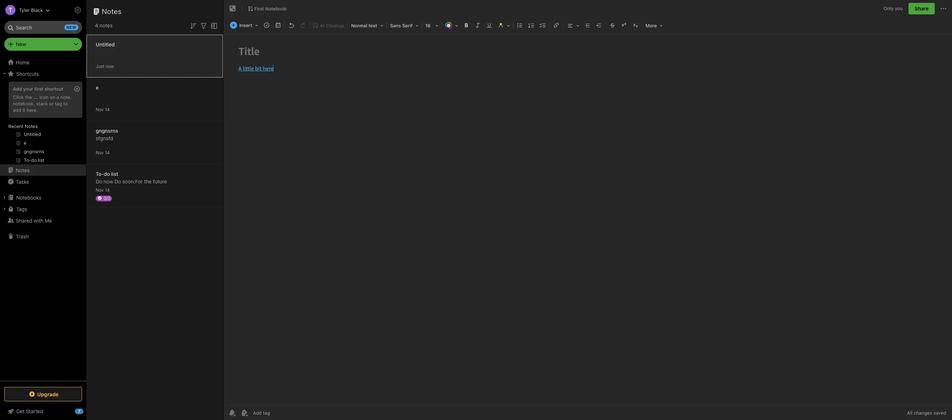 Task type: locate. For each thing, give the bounding box(es) containing it.
Font color field
[[443, 20, 461, 31]]

now down do
[[104, 178, 113, 184]]

calendar event image
[[273, 20, 283, 30]]

superscript image
[[619, 20, 629, 30]]

soon
[[122, 178, 134, 184]]

Search text field
[[9, 21, 77, 34]]

sans
[[390, 23, 401, 28]]

notes up the tasks
[[16, 167, 30, 173]]

1 14 from the top
[[105, 107, 110, 112]]

14 up the 0/3 at the left top of page
[[105, 187, 110, 193]]

it
[[22, 107, 25, 113]]

shortcuts button
[[0, 68, 86, 80]]

trash link
[[0, 231, 86, 242]]

Add filters field
[[199, 21, 208, 30]]

undo image
[[286, 20, 297, 30]]

do
[[96, 178, 102, 184], [115, 178, 121, 184]]

trash
[[16, 233, 29, 240]]

checklist image
[[538, 20, 548, 30]]

new button
[[4, 38, 82, 51]]

changes
[[914, 410, 933, 416]]

note,
[[60, 94, 71, 100]]

new
[[16, 41, 26, 47]]

strikethrough image
[[608, 20, 618, 30]]

tasks button
[[0, 176, 86, 188]]

tree
[[0, 57, 86, 381]]

1 nov 14 from the top
[[96, 107, 110, 112]]

group containing add your first shortcut
[[0, 80, 86, 167]]

e
[[96, 84, 99, 91]]

share button
[[909, 3, 935, 14]]

upgrade button
[[4, 387, 82, 402]]

more
[[646, 23, 657, 28]]

2 vertical spatial notes
[[16, 167, 30, 173]]

0 vertical spatial nov 14
[[96, 107, 110, 112]]

1 vertical spatial notes
[[25, 123, 38, 129]]

add your first shortcut
[[13, 86, 63, 92]]

1 nov from the top
[[96, 107, 104, 112]]

2 14 from the top
[[105, 150, 110, 155]]

1 do from the left
[[96, 178, 102, 184]]

do
[[104, 171, 110, 177]]

nov up the 0/3 at the left top of page
[[96, 187, 104, 193]]

the right for
[[144, 178, 152, 184]]

first
[[34, 86, 43, 92]]

notes right recent
[[25, 123, 38, 129]]

0 vertical spatial nov
[[96, 107, 104, 112]]

nov 14 down the sfgnsfd
[[96, 150, 110, 155]]

notes
[[100, 22, 113, 28]]

tyler black
[[19, 7, 43, 13]]

settings image
[[73, 6, 82, 14]]

insert
[[239, 22, 252, 28]]

notes
[[102, 7, 122, 15], [25, 123, 38, 129], [16, 167, 30, 173]]

add
[[13, 86, 22, 92]]

just now
[[96, 64, 114, 69]]

normal text
[[351, 23, 377, 28]]

you
[[895, 5, 903, 11]]

click
[[13, 94, 24, 100]]

1 vertical spatial 14
[[105, 150, 110, 155]]

expand note image
[[229, 4, 237, 13]]

0 vertical spatial notes
[[102, 7, 122, 15]]

notes inside group
[[25, 123, 38, 129]]

notes up notes
[[102, 7, 122, 15]]

14
[[105, 107, 110, 112], [105, 150, 110, 155], [105, 187, 110, 193]]

1 vertical spatial now
[[104, 178, 113, 184]]

expand tags image
[[2, 206, 8, 212]]

3 nov 14 from the top
[[96, 187, 110, 193]]

4
[[95, 22, 98, 28]]

now inside to-do list do now do soon for the future
[[104, 178, 113, 184]]

nov
[[96, 107, 104, 112], [96, 150, 104, 155], [96, 187, 104, 193]]

2 vertical spatial nov 14
[[96, 187, 110, 193]]

underline image
[[484, 20, 495, 30]]

nov 14 up gngnsrns
[[96, 107, 110, 112]]

0 vertical spatial the
[[25, 94, 32, 100]]

0 horizontal spatial the
[[25, 94, 32, 100]]

shared
[[16, 218, 32, 224]]

new search field
[[9, 21, 78, 34]]

Font family field
[[388, 20, 421, 31]]

with
[[34, 218, 43, 224]]

do down to-
[[96, 178, 102, 184]]

recent
[[8, 123, 24, 129]]

Highlight field
[[495, 20, 513, 31]]

do down list
[[115, 178, 121, 184]]

the
[[25, 94, 32, 100], [144, 178, 152, 184]]

tree containing home
[[0, 57, 86, 381]]

bulleted list image
[[515, 20, 525, 30]]

note window element
[[224, 0, 952, 420]]

1 vertical spatial nov
[[96, 150, 104, 155]]

now
[[106, 64, 114, 69], [104, 178, 113, 184]]

new
[[66, 25, 76, 30]]

nov down e
[[96, 107, 104, 112]]

2 vertical spatial 14
[[105, 187, 110, 193]]

0 vertical spatial now
[[106, 64, 114, 69]]

0 vertical spatial 14
[[105, 107, 110, 112]]

notebooks
[[16, 195, 41, 201]]

nov 14 up the 0/3 at the left top of page
[[96, 187, 110, 193]]

2 do from the left
[[115, 178, 121, 184]]

just
[[96, 64, 104, 69]]

Sort options field
[[189, 21, 198, 30]]

to-do list do now do soon for the future
[[96, 171, 167, 184]]

subscript image
[[631, 20, 641, 30]]

nov 14
[[96, 107, 110, 112], [96, 150, 110, 155], [96, 187, 110, 193]]

notebook,
[[13, 101, 35, 106]]

home link
[[0, 57, 86, 68]]

More actions field
[[939, 3, 948, 14]]

bold image
[[461, 20, 471, 30]]

group
[[0, 80, 86, 167]]

tags button
[[0, 203, 86, 215]]

sfgnsfd
[[96, 135, 113, 141]]

14 up gngnsrns
[[105, 107, 110, 112]]

4 notes
[[95, 22, 113, 28]]

3 nov from the top
[[96, 187, 104, 193]]

for
[[135, 178, 143, 184]]

1 vertical spatial nov 14
[[96, 150, 110, 155]]

1 horizontal spatial the
[[144, 178, 152, 184]]

upgrade
[[37, 391, 59, 398]]

1 vertical spatial the
[[144, 178, 152, 184]]

1 horizontal spatial do
[[115, 178, 121, 184]]

nov down the sfgnsfd
[[96, 150, 104, 155]]

14 down the sfgnsfd
[[105, 150, 110, 155]]

shortcuts
[[16, 71, 39, 77]]

tyler
[[19, 7, 30, 13]]

tags
[[16, 206, 27, 212]]

2 vertical spatial nov
[[96, 187, 104, 193]]

2 nov 14 from the top
[[96, 150, 110, 155]]

now right just
[[106, 64, 114, 69]]

0 horizontal spatial do
[[96, 178, 102, 184]]

shared with me
[[16, 218, 52, 224]]

3 14 from the top
[[105, 187, 110, 193]]

the left ...
[[25, 94, 32, 100]]



Task type: vqa. For each thing, say whether or not it's contained in the screenshot.
Sans Serif field
yes



Task type: describe. For each thing, give the bounding box(es) containing it.
or
[[49, 101, 54, 106]]

the inside to-do list do now do soon for the future
[[144, 178, 152, 184]]

Help and Learning task checklist field
[[0, 406, 86, 418]]

text
[[369, 23, 377, 28]]

stack
[[36, 101, 48, 106]]

recent notes
[[8, 123, 38, 129]]

to
[[63, 101, 68, 106]]

tasks
[[16, 179, 29, 185]]

Insert field
[[228, 20, 261, 30]]

saved
[[934, 410, 947, 416]]

outdent image
[[594, 20, 604, 30]]

get
[[16, 409, 25, 415]]

Heading level field
[[349, 20, 386, 31]]

to-
[[96, 171, 104, 177]]

add
[[13, 107, 21, 113]]

me
[[45, 218, 52, 224]]

normal
[[351, 23, 367, 28]]

Font size field
[[423, 20, 441, 31]]

all
[[907, 410, 913, 416]]

notebook
[[265, 6, 287, 11]]

untitled
[[96, 41, 115, 47]]

expand notebooks image
[[2, 195, 8, 200]]

Note Editor text field
[[224, 35, 952, 406]]

7
[[78, 409, 80, 414]]

share
[[915, 5, 929, 12]]

get started
[[16, 409, 43, 415]]

shortcut
[[45, 86, 63, 92]]

here.
[[27, 107, 38, 113]]

Add tag field
[[252, 410, 306, 416]]

click to collapse image
[[84, 407, 89, 416]]

...
[[33, 94, 38, 100]]

icon on a note, notebook, stack or tag to add it here.
[[13, 94, 71, 113]]

indent image
[[583, 20, 593, 30]]

your
[[23, 86, 33, 92]]

click the ...
[[13, 94, 38, 100]]

started
[[26, 409, 43, 415]]

black
[[31, 7, 43, 13]]

More field
[[643, 20, 665, 31]]

notes link
[[0, 164, 86, 176]]

2 nov from the top
[[96, 150, 104, 155]]

first
[[254, 6, 264, 11]]

sans serif
[[390, 23, 413, 28]]

first notebook button
[[245, 4, 289, 14]]

on
[[50, 94, 55, 100]]

shared with me link
[[0, 215, 86, 226]]

future
[[153, 178, 167, 184]]

all changes saved
[[907, 410, 947, 416]]

only you
[[884, 5, 903, 11]]

more actions image
[[939, 4, 948, 13]]

View options field
[[208, 21, 218, 30]]

add a reminder image
[[228, 409, 236, 418]]

16
[[425, 23, 431, 28]]

add filters image
[[199, 22, 208, 30]]

0/3
[[104, 196, 110, 201]]

home
[[16, 59, 30, 65]]

Alignment field
[[564, 20, 582, 31]]

tag
[[55, 101, 62, 106]]

list
[[111, 171, 118, 177]]

numbered list image
[[527, 20, 537, 30]]

add tag image
[[240, 409, 249, 418]]

notebooks link
[[0, 192, 86, 203]]

icon
[[39, 94, 49, 100]]

the inside group
[[25, 94, 32, 100]]

serif
[[402, 23, 413, 28]]

insert link image
[[551, 20, 561, 30]]

first notebook
[[254, 6, 287, 11]]

task image
[[262, 20, 272, 30]]

Account field
[[0, 3, 50, 17]]

a
[[57, 94, 59, 100]]

italic image
[[473, 20, 483, 30]]

only
[[884, 5, 894, 11]]

gngnsrns
[[96, 128, 118, 134]]



